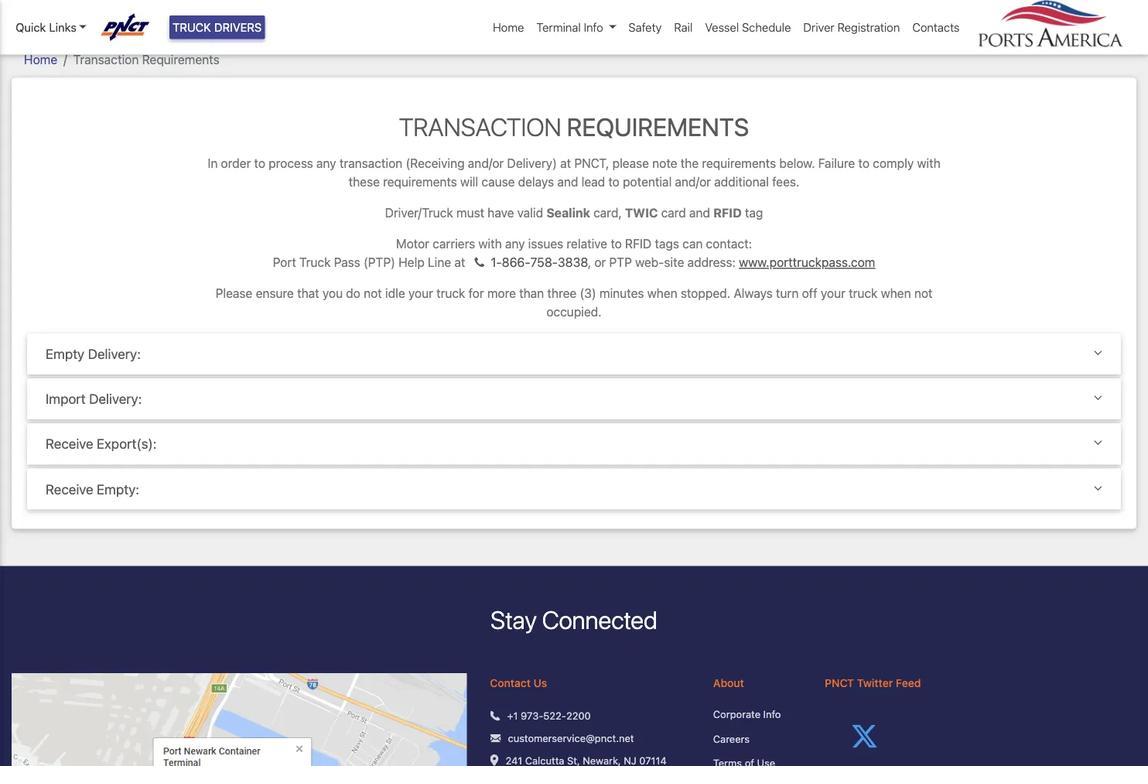 Task type: locate. For each thing, give the bounding box(es) containing it.
can
[[683, 236, 703, 251]]

to up ptp on the right top
[[611, 236, 622, 251]]

3838
[[558, 255, 588, 270]]

1 horizontal spatial not
[[915, 286, 933, 301]]

2 vertical spatial angle down image
[[1094, 481, 1103, 495]]

0 vertical spatial angle down image
[[1094, 346, 1103, 360]]

2 your from the left
[[821, 286, 846, 301]]

and/or down the
[[675, 175, 711, 189]]

and left lead
[[558, 175, 579, 189]]

your right off
[[821, 286, 846, 301]]

1 truck from the left
[[437, 286, 466, 301]]

receive left empty:
[[46, 481, 93, 497]]

0 horizontal spatial and/or
[[468, 156, 504, 171]]

0 vertical spatial at
[[561, 156, 571, 171]]

1 horizontal spatial requirements
[[567, 112, 750, 141]]

1 horizontal spatial requirements
[[702, 156, 777, 171]]

rfid up web-
[[625, 236, 652, 251]]

0 horizontal spatial with
[[479, 236, 502, 251]]

0 horizontal spatial when
[[648, 286, 678, 301]]

have
[[488, 206, 514, 220]]

tags
[[655, 236, 680, 251]]

with inside motor carriers with any issues relative to rfid tags can contact: port truck pass (ptp) help line at
[[479, 236, 502, 251]]

requirements up "note"
[[567, 112, 750, 141]]

2 truck from the left
[[849, 286, 878, 301]]

1 vertical spatial and
[[690, 206, 711, 220]]

1 vertical spatial requirements
[[567, 112, 750, 141]]

export(s):
[[97, 436, 157, 452]]

us
[[534, 677, 548, 690]]

turn
[[776, 286, 799, 301]]

0 vertical spatial and/or
[[468, 156, 504, 171]]

3 angle down image from the top
[[1094, 481, 1103, 495]]

1 vertical spatial info
[[764, 709, 781, 720]]

pnct
[[825, 677, 855, 690]]

angle down image inside the empty delivery: "link"
[[1094, 346, 1103, 360]]

1 vertical spatial angle down image
[[1094, 436, 1103, 450]]

0 horizontal spatial any
[[317, 156, 336, 171]]

0 vertical spatial requirements
[[702, 156, 777, 171]]

522-
[[544, 710, 567, 721]]

0 vertical spatial and
[[558, 175, 579, 189]]

requirements down (receiving
[[383, 175, 457, 189]]

delivery: inside the empty delivery: "link"
[[88, 346, 141, 362]]

any right process
[[317, 156, 336, 171]]

1 horizontal spatial your
[[821, 286, 846, 301]]

1 vertical spatial truck
[[300, 255, 331, 270]]

0 horizontal spatial not
[[364, 286, 382, 301]]

1 vertical spatial any
[[505, 236, 525, 251]]

0 vertical spatial transaction requirements
[[73, 52, 220, 67]]

at inside motor carriers with any issues relative to rfid tags can contact: port truck pass (ptp) help line at
[[455, 255, 466, 270]]

home down quick links
[[24, 52, 57, 67]]

tag
[[745, 206, 764, 220]]

home link left terminal
[[487, 12, 531, 42]]

to
[[254, 156, 266, 171], [859, 156, 870, 171], [609, 175, 620, 189], [611, 236, 622, 251]]

driver registration
[[804, 20, 901, 34]]

2 receive from the top
[[46, 481, 93, 497]]

valid
[[518, 206, 544, 220]]

0 horizontal spatial home
[[24, 52, 57, 67]]

in order to process any transaction (receiving and/or delivery) at pnct, please note the requirements below. failure to comply with these requirements will cause delays and lead to potential and/or additional fees.
[[208, 156, 941, 189]]

empty
[[46, 346, 85, 362]]

1 horizontal spatial truck
[[849, 286, 878, 301]]

,
[[588, 255, 592, 270]]

the
[[681, 156, 699, 171]]

twic
[[625, 206, 658, 220]]

2 when from the left
[[881, 286, 912, 301]]

info up careers link
[[764, 709, 781, 720]]

transaction
[[73, 52, 139, 67], [399, 112, 562, 141]]

(receiving
[[406, 156, 465, 171]]

1 horizontal spatial any
[[505, 236, 525, 251]]

quick links
[[15, 20, 77, 34]]

your right idle
[[409, 286, 433, 301]]

0 horizontal spatial info
[[584, 20, 604, 34]]

0 vertical spatial home link
[[487, 12, 531, 42]]

1 vertical spatial rfid
[[625, 236, 652, 251]]

angle down image
[[1094, 346, 1103, 360], [1094, 436, 1103, 450], [1094, 481, 1103, 495]]

receive inside 'link'
[[46, 481, 93, 497]]

delivery: inside import delivery: link
[[89, 391, 142, 407]]

home
[[493, 20, 524, 34], [24, 52, 57, 67]]

+1 973-522-2200 link
[[507, 708, 591, 723]]

twitter
[[858, 677, 894, 690]]

requirements up additional
[[702, 156, 777, 171]]

customerservice@pnct.net link
[[508, 731, 634, 746]]

1 horizontal spatial truck
[[300, 255, 331, 270]]

driver/truck
[[385, 206, 453, 220]]

rfid
[[714, 206, 742, 220], [625, 236, 652, 251]]

driver
[[804, 20, 835, 34]]

with up 1-
[[479, 236, 502, 251]]

1 vertical spatial and/or
[[675, 175, 711, 189]]

0 horizontal spatial at
[[455, 255, 466, 270]]

0 vertical spatial delivery:
[[88, 346, 141, 362]]

truck drivers link
[[170, 15, 265, 39]]

07114
[[640, 755, 667, 766]]

truck right port
[[300, 255, 331, 270]]

receive down import
[[46, 436, 93, 452]]

0 vertical spatial receive
[[46, 436, 93, 452]]

1 horizontal spatial when
[[881, 286, 912, 301]]

home left terminal
[[493, 20, 524, 34]]

and right card
[[690, 206, 711, 220]]

241 calcutta st, newark, nj 07114
[[506, 755, 667, 766]]

1 receive from the top
[[46, 436, 93, 452]]

delivery: right empty
[[88, 346, 141, 362]]

1 horizontal spatial with
[[918, 156, 941, 171]]

angle down image inside receive export(s): link
[[1094, 436, 1103, 450]]

0 horizontal spatial rfid
[[625, 236, 652, 251]]

info right terminal
[[584, 20, 604, 34]]

0 horizontal spatial and
[[558, 175, 579, 189]]

1 vertical spatial transaction
[[399, 112, 562, 141]]

truck left drivers
[[173, 20, 211, 34]]

0 horizontal spatial home link
[[24, 52, 57, 67]]

home link down quick links
[[24, 52, 57, 67]]

please
[[216, 286, 253, 301]]

any inside in order to process any transaction (receiving and/or delivery) at pnct, please note the requirements below. failure to comply with these requirements will cause delays and lead to potential and/or additional fees.
[[317, 156, 336, 171]]

1 angle down image from the top
[[1094, 346, 1103, 360]]

0 horizontal spatial your
[[409, 286, 433, 301]]

(3)
[[580, 286, 597, 301]]

do
[[346, 286, 361, 301]]

and/or up cause
[[468, 156, 504, 171]]

terminal info
[[537, 20, 604, 34]]

241 calcutta st, newark, nj 07114 link
[[506, 753, 667, 766]]

1 vertical spatial with
[[479, 236, 502, 251]]

careers link
[[714, 731, 802, 747]]

fees.
[[773, 175, 800, 189]]

0 vertical spatial any
[[317, 156, 336, 171]]

0 horizontal spatial truck
[[173, 20, 211, 34]]

stopped.
[[681, 286, 731, 301]]

1 vertical spatial receive
[[46, 481, 93, 497]]

st,
[[567, 755, 580, 766]]

tab list
[[27, 334, 1122, 514]]

(ptp)
[[364, 255, 396, 270]]

info
[[584, 20, 604, 34], [764, 709, 781, 720]]

schedule
[[742, 20, 791, 34]]

0 vertical spatial home
[[493, 20, 524, 34]]

receive empty: link
[[46, 481, 1103, 497]]

rfid left tag
[[714, 206, 742, 220]]

delivery: up export(s):
[[89, 391, 142, 407]]

nj
[[624, 755, 637, 766]]

1 horizontal spatial transaction requirements
[[399, 112, 750, 141]]

requirements down truck drivers link
[[142, 52, 220, 67]]

you
[[323, 286, 343, 301]]

1 vertical spatial at
[[455, 255, 466, 270]]

idle
[[385, 286, 405, 301]]

rail link
[[668, 12, 699, 42]]

0 vertical spatial info
[[584, 20, 604, 34]]

1 horizontal spatial and/or
[[675, 175, 711, 189]]

truck
[[173, 20, 211, 34], [300, 255, 331, 270]]

0 vertical spatial rfid
[[714, 206, 742, 220]]

truck inside motor carriers with any issues relative to rfid tags can contact: port truck pass (ptp) help line at
[[300, 255, 331, 270]]

angle down image inside the receive empty: 'link'
[[1094, 481, 1103, 495]]

issues
[[529, 236, 564, 251]]

1 horizontal spatial info
[[764, 709, 781, 720]]

transaction up will
[[399, 112, 562, 141]]

vessel
[[705, 20, 739, 34]]

1 horizontal spatial at
[[561, 156, 571, 171]]

at left the pnct, at the right of page
[[561, 156, 571, 171]]

transaction down "links"
[[73, 52, 139, 67]]

0 horizontal spatial requirements
[[383, 175, 457, 189]]

card
[[662, 206, 686, 220]]

0 horizontal spatial requirements
[[142, 52, 220, 67]]

truck left for
[[437, 286, 466, 301]]

0 vertical spatial transaction
[[73, 52, 139, 67]]

requirements
[[142, 52, 220, 67], [567, 112, 750, 141]]

angle down image
[[1094, 391, 1103, 405]]

lead
[[582, 175, 605, 189]]

0 horizontal spatial truck
[[437, 286, 466, 301]]

0 vertical spatial with
[[918, 156, 941, 171]]

about
[[714, 677, 745, 690]]

1 vertical spatial requirements
[[383, 175, 457, 189]]

1 horizontal spatial home
[[493, 20, 524, 34]]

2 angle down image from the top
[[1094, 436, 1103, 450]]

and
[[558, 175, 579, 189], [690, 206, 711, 220]]

758-
[[531, 255, 558, 270]]

empty delivery:
[[46, 346, 141, 362]]

at down carriers
[[455, 255, 466, 270]]

corporate info link
[[714, 707, 802, 722]]

site
[[665, 255, 685, 270]]

0 vertical spatial truck
[[173, 20, 211, 34]]

in
[[208, 156, 218, 171]]

truck right off
[[849, 286, 878, 301]]

pnct,
[[575, 156, 610, 171]]

vessel schedule
[[705, 20, 791, 34]]

0 vertical spatial requirements
[[142, 52, 220, 67]]

links
[[49, 20, 77, 34]]

safety
[[629, 20, 662, 34]]

2200
[[567, 710, 591, 721]]

1 vertical spatial delivery:
[[89, 391, 142, 407]]

tab list containing empty delivery:
[[27, 334, 1122, 514]]

with right comply
[[918, 156, 941, 171]]

1 when from the left
[[648, 286, 678, 301]]

any up the 866-
[[505, 236, 525, 251]]



Task type: describe. For each thing, give the bounding box(es) containing it.
import delivery: link
[[46, 391, 1103, 407]]

delivery: for empty delivery:
[[88, 346, 141, 362]]

pass
[[334, 255, 361, 270]]

with inside in order to process any transaction (receiving and/or delivery) at pnct, please note the requirements below. failure to comply with these requirements will cause delays and lead to potential and/or additional fees.
[[918, 156, 941, 171]]

rfid inside motor carriers with any issues relative to rfid tags can contact: port truck pass (ptp) help line at
[[625, 236, 652, 251]]

to right failure
[[859, 156, 870, 171]]

info for terminal info
[[584, 20, 604, 34]]

potential
[[623, 175, 672, 189]]

ensure
[[256, 286, 294, 301]]

terminal info link
[[531, 12, 623, 42]]

relative
[[567, 236, 608, 251]]

newark,
[[583, 755, 621, 766]]

receive for receive empty:
[[46, 481, 93, 497]]

web-
[[636, 255, 665, 270]]

1 vertical spatial home
[[24, 52, 57, 67]]

, or ptp web-site address: www.porttruckpass.com
[[588, 255, 876, 270]]

or
[[595, 255, 606, 270]]

contact us
[[490, 677, 548, 690]]

receive empty:
[[46, 481, 139, 497]]

any inside motor carriers with any issues relative to rfid tags can contact: port truck pass (ptp) help line at
[[505, 236, 525, 251]]

driver/truck must have valid sealink card, twic card and rfid tag
[[385, 206, 764, 220]]

delays
[[518, 175, 554, 189]]

drivers
[[214, 20, 262, 34]]

registration
[[838, 20, 901, 34]]

contact:
[[706, 236, 753, 251]]

delivery)
[[507, 156, 557, 171]]

241
[[506, 755, 523, 766]]

angle down image for empty:
[[1094, 481, 1103, 495]]

1-866-758-3838
[[488, 255, 588, 270]]

ptp
[[610, 255, 632, 270]]

www.porttruckpass.com
[[739, 255, 876, 270]]

1 horizontal spatial and
[[690, 206, 711, 220]]

1 vertical spatial home link
[[24, 52, 57, 67]]

receive export(s): link
[[46, 436, 1103, 452]]

stay
[[491, 605, 537, 634]]

1 horizontal spatial rfid
[[714, 206, 742, 220]]

delivery: for import delivery:
[[89, 391, 142, 407]]

safety link
[[623, 12, 668, 42]]

1-
[[491, 255, 502, 270]]

note
[[653, 156, 678, 171]]

additional
[[715, 175, 769, 189]]

1 vertical spatial transaction requirements
[[399, 112, 750, 141]]

process
[[269, 156, 313, 171]]

that
[[297, 286, 319, 301]]

to right 'order'
[[254, 156, 266, 171]]

calcutta
[[525, 755, 565, 766]]

2 not from the left
[[915, 286, 933, 301]]

terminal
[[537, 20, 581, 34]]

please ensure that you do not idle your truck for more than three (3) minutes when stopped. always turn off your truck when not occupied.
[[216, 286, 933, 319]]

stay connected
[[491, 605, 658, 634]]

rail
[[675, 20, 693, 34]]

1 horizontal spatial home link
[[487, 12, 531, 42]]

off
[[802, 286, 818, 301]]

receive for receive export(s):
[[46, 436, 93, 452]]

failure
[[819, 156, 856, 171]]

to right lead
[[609, 175, 620, 189]]

1 not from the left
[[364, 286, 382, 301]]

+1
[[507, 710, 518, 721]]

carriers
[[433, 236, 476, 251]]

must
[[457, 206, 485, 220]]

truck drivers
[[173, 20, 262, 34]]

angle down image for delivery:
[[1094, 346, 1103, 360]]

info for corporate info
[[764, 709, 781, 720]]

receive export(s):
[[46, 436, 157, 452]]

contact
[[490, 677, 531, 690]]

corporate info
[[714, 709, 781, 720]]

quick links link
[[15, 19, 86, 36]]

transaction
[[340, 156, 403, 171]]

973-
[[521, 710, 544, 721]]

port
[[273, 255, 296, 270]]

1 horizontal spatial transaction
[[399, 112, 562, 141]]

1 your from the left
[[409, 286, 433, 301]]

careers
[[714, 733, 750, 745]]

address:
[[688, 255, 736, 270]]

at inside in order to process any transaction (receiving and/or delivery) at pnct, please note the requirements below. failure to comply with these requirements will cause delays and lead to potential and/or additional fees.
[[561, 156, 571, 171]]

customerservice@pnct.net
[[508, 732, 634, 744]]

line
[[428, 255, 451, 270]]

0 horizontal spatial transaction
[[73, 52, 139, 67]]

truck inside truck drivers link
[[173, 20, 211, 34]]

minutes
[[600, 286, 644, 301]]

www.porttruckpass.com link
[[739, 255, 876, 270]]

angle down image for export(s):
[[1094, 436, 1103, 450]]

corporate
[[714, 709, 761, 720]]

these
[[349, 175, 380, 189]]

quick
[[15, 20, 46, 34]]

import
[[46, 391, 86, 407]]

three
[[548, 286, 577, 301]]

driver registration link
[[798, 12, 907, 42]]

more
[[488, 286, 516, 301]]

than
[[520, 286, 544, 301]]

phone image
[[475, 257, 485, 269]]

empty:
[[97, 481, 139, 497]]

and inside in order to process any transaction (receiving and/or delivery) at pnct, please note the requirements below. failure to comply with these requirements will cause delays and lead to potential and/or additional fees.
[[558, 175, 579, 189]]

help
[[399, 255, 425, 270]]

to inside motor carriers with any issues relative to rfid tags can contact: port truck pass (ptp) help line at
[[611, 236, 622, 251]]

order
[[221, 156, 251, 171]]

empty delivery: link
[[46, 346, 1103, 362]]

motor
[[396, 236, 430, 251]]

0 horizontal spatial transaction requirements
[[73, 52, 220, 67]]



Task type: vqa. For each thing, say whether or not it's contained in the screenshot.
PNCT will be open on Columbus Day (10/9) from 6AM to 4PM.*CLICK for Details*
no



